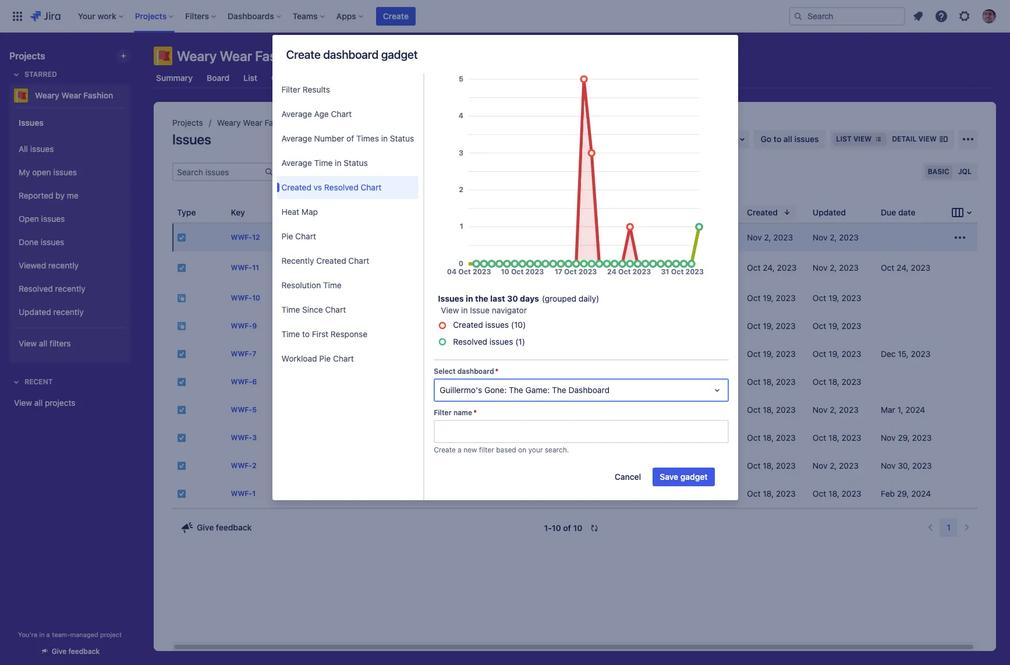 Task type: vqa. For each thing, say whether or not it's contained in the screenshot.
Time Since Chart button
yes



Task type: describe. For each thing, give the bounding box(es) containing it.
resolved recently
[[19, 284, 85, 293]]

collapse starred projects image
[[9, 68, 23, 82]]

10 for wwf-
[[252, 294, 260, 303]]

a left team-
[[47, 631, 50, 639]]

top
[[287, 321, 301, 331]]

palette
[[335, 377, 361, 387]]

issues for export issues
[[703, 134, 727, 144]]

nov 2, 2023 for oct 24, 2023
[[813, 263, 859, 273]]

filters
[[50, 338, 71, 348]]

feb
[[882, 489, 896, 499]]

pie inside workload pie chart button
[[319, 354, 331, 364]]

6
[[252, 378, 257, 387]]

settings
[[623, 73, 654, 83]]

site launch link
[[287, 405, 331, 415]]

go to all issues link
[[754, 130, 826, 149]]

view for view all filters
[[19, 338, 37, 348]]

project settings
[[593, 73, 654, 83]]

list for list
[[244, 73, 258, 83]]

2024 for mar 1, 2024
[[906, 405, 926, 415]]

issues element
[[172, 202, 980, 508]]

all issues link
[[14, 138, 126, 161]]

0 vertical spatial gadget
[[381, 48, 418, 61]]

chart down average time in status button
[[361, 182, 382, 192]]

created for created issues (10)
[[453, 320, 483, 330]]

2 vertical spatial weary wear fashion
[[217, 118, 294, 128]]

wear down list link
[[243, 118, 263, 128]]

wwf-12
[[231, 233, 260, 242]]

highest image
[[550, 433, 560, 443]]

view all filters
[[19, 338, 71, 348]]

dashboard for *
[[458, 367, 494, 376]]

issues inside issues in the last 30 days (grouped daily) view in issue navigator
[[438, 294, 464, 304]]

nov 30, 2023
[[882, 461, 933, 471]]

weary right "projects" link
[[217, 118, 241, 128]]

time since chart button
[[277, 298, 419, 322]]

highest image for bottoms apparel brainstorm
[[550, 294, 560, 303]]

0 vertical spatial projects
[[9, 51, 45, 61]]

nov 2, 2023 for mar 1, 2024
[[813, 405, 859, 415]]

filter results button
[[277, 78, 419, 101]]

view all projects
[[14, 398, 75, 408]]

recent
[[24, 378, 53, 386]]

you're in a team-managed project
[[18, 631, 122, 639]]

2, for oct
[[830, 263, 837, 273]]

1 vertical spatial weary wear fashion
[[35, 90, 113, 100]]

create a new filter based on your search.
[[434, 446, 569, 454]]

save for save gadget
[[660, 472, 679, 482]]

projects
[[45, 398, 75, 408]]

task image for product
[[177, 350, 186, 359]]

wwf- for bottoms
[[231, 294, 252, 303]]

p button
[[546, 204, 574, 221]]

save filter button
[[652, 163, 705, 181]]

task image for site
[[177, 406, 186, 415]]

row containing top apparel brainstorm
[[172, 312, 980, 340]]

wwf-6 link
[[231, 378, 257, 387]]

top apparel brainstorm
[[287, 321, 375, 331]]

save gadget button
[[653, 468, 715, 486]]

weary up board
[[177, 48, 217, 64]]

collapse recent projects image
[[9, 375, 23, 389]]

average for average age chart
[[282, 109, 312, 119]]

reports
[[481, 73, 511, 83]]

to right proposal
[[386, 232, 394, 242]]

top apparel brainstorm link
[[287, 321, 375, 331]]

in inside button
[[335, 158, 342, 168]]

export issues
[[676, 134, 727, 144]]

29, for feb
[[898, 489, 910, 499]]

wear up list link
[[220, 48, 252, 64]]

Search issues text field
[[174, 164, 265, 180]]

row containing weary wear palette additions
[[172, 368, 980, 396]]

project
[[593, 73, 621, 83]]

1 the from the left
[[509, 385, 524, 395]]

athleisure
[[338, 257, 375, 267]]

guillermo's
[[440, 385, 483, 395]]

row containing design the weary wear site
[[172, 480, 980, 508]]

chart for recently created chart
[[349, 256, 370, 266]]

1-
[[544, 523, 552, 533]]

save filter
[[659, 167, 698, 177]]

top
[[377, 257, 390, 267]]

create dashboard gadget
[[286, 48, 418, 61]]

status button
[[586, 204, 634, 221]]

wwf-2
[[231, 462, 257, 470]]

average age chart
[[282, 109, 352, 119]]

sub task image
[[177, 322, 186, 331]]

to right the go
[[774, 134, 782, 144]]

make a business proposal to the wholesale distributor link
[[287, 232, 489, 242]]

jql
[[959, 167, 972, 176]]

time since chart
[[282, 305, 346, 315]]

done issues
[[19, 237, 64, 247]]

in left issue
[[462, 306, 468, 315]]

chart for average age chart
[[331, 109, 352, 119]]

1 vertical spatial filter
[[479, 446, 495, 454]]

board link
[[204, 68, 232, 89]]

updated button
[[809, 204, 865, 221]]

to inside button
[[302, 329, 310, 339]]

primary element
[[7, 0, 790, 32]]

done issues link
[[14, 231, 126, 254]]

give for the bottom give feedback button
[[52, 647, 67, 656]]

managed
[[70, 631, 98, 639]]

11
[[252, 264, 259, 272]]

design the weary wear site
[[287, 489, 391, 499]]

wwf-10
[[231, 294, 260, 303]]

1 horizontal spatial give feedback button
[[174, 519, 259, 537]]

timeline link
[[318, 68, 355, 89]]

wwf-10 link
[[231, 294, 260, 303]]

1 horizontal spatial weary wear fashion link
[[217, 116, 294, 130]]

calendar
[[272, 73, 306, 83]]

time up product
[[282, 329, 300, 339]]

2 vertical spatial brainstorm
[[319, 349, 360, 359]]

chart for workload pie chart
[[333, 354, 354, 364]]

number
[[314, 133, 345, 143]]

0 vertical spatial fashion
[[255, 48, 304, 64]]

weary down workload
[[287, 377, 311, 387]]

status inside button
[[344, 158, 368, 168]]

pages
[[405, 73, 429, 83]]

Search field
[[790, 7, 906, 25]]

wwf-1
[[231, 490, 256, 498]]

proposal
[[351, 232, 384, 242]]

first
[[312, 329, 329, 339]]

viewed
[[19, 260, 46, 270]]

wwf- for design
[[231, 490, 252, 498]]

0 horizontal spatial weary wear fashion link
[[9, 84, 126, 107]]

create button
[[376, 7, 416, 25]]

brainstorm for bottoms apparel brainstorm
[[352, 293, 393, 303]]

1,
[[898, 405, 904, 415]]

list link
[[241, 68, 260, 89]]

0 vertical spatial weary wear fashion
[[177, 48, 304, 64]]

2024 for feb 29, 2024
[[912, 489, 932, 499]]

search image
[[794, 11, 803, 21]]

wear left "site" at the left bottom
[[356, 489, 375, 499]]

make
[[287, 232, 307, 242]]

2, for nov
[[830, 461, 837, 471]]

since
[[302, 305, 323, 315]]

new for athleisure
[[321, 257, 336, 267]]

wear down workload pie chart
[[313, 377, 332, 387]]

calendar link
[[269, 68, 309, 89]]

the right design
[[315, 489, 327, 499]]

created vs resolved chart
[[282, 182, 382, 192]]

2
[[252, 462, 257, 470]]

resolution for resolution
[[672, 207, 713, 217]]

wwf- for site
[[231, 406, 252, 415]]

recently for resolved recently
[[55, 284, 85, 293]]

time up 'bottoms apparel brainstorm' link
[[323, 280, 342, 290]]

1 oct 24, 2023 from the left
[[748, 263, 797, 273]]

of for number
[[347, 133, 354, 143]]

1 vertical spatial fashion
[[84, 90, 113, 100]]

in inside button
[[381, 133, 388, 143]]

issues for open issues
[[41, 214, 65, 224]]

average number of times in status button
[[277, 127, 419, 150]]

task image for weary
[[177, 378, 186, 387]]

a for make a business proposal to the wholesale distributor
[[309, 232, 314, 242]]

issues down "projects" link
[[172, 131, 211, 147]]

wwf- for make
[[231, 233, 252, 242]]

created vs resolved chart button
[[277, 176, 419, 199]]

resolved for resolved recently
[[19, 284, 53, 293]]

1 vertical spatial projects
[[172, 118, 203, 128]]

product brainstorm link
[[287, 349, 360, 359]]

of for 10
[[564, 523, 572, 533]]

select
[[434, 367, 456, 376]]

issues right the go
[[795, 134, 819, 144]]

go
[[761, 134, 772, 144]]

weary wear palette additions
[[287, 377, 398, 387]]

view for list view
[[854, 135, 872, 143]]

to inside create a new athleisure top to go along with the turtleneck pillow sweater
[[392, 257, 400, 267]]

1 24, from the left
[[763, 263, 775, 273]]

date
[[899, 207, 916, 217]]

updated recently
[[19, 307, 84, 317]]

2 vertical spatial fashion
[[265, 118, 294, 128]]

weary down starred
[[35, 90, 59, 100]]

pie chart button
[[277, 225, 419, 248]]

open
[[32, 167, 51, 177]]

3 task image from the top
[[177, 433, 186, 443]]

highest image for design the weary wear site
[[550, 489, 560, 499]]

pie inside pie chart button
[[282, 231, 293, 241]]

row containing create a new athleisure top to go along with the turtleneck pillow sweater
[[172, 252, 980, 284]]

2 the from the left
[[552, 385, 567, 395]]

the up the go
[[396, 232, 408, 242]]

export
[[676, 134, 701, 144]]

create banner
[[0, 0, 1011, 33]]

feb 29, 2024
[[882, 489, 932, 499]]

row containing bottoms apparel brainstorm
[[172, 284, 980, 312]]

weary right design
[[330, 489, 353, 499]]

tab list containing issues
[[147, 68, 1004, 89]]

medium image
[[550, 263, 560, 273]]

dashboard
[[569, 385, 610, 395]]

2 horizontal spatial 10
[[574, 523, 583, 533]]

cancel
[[615, 472, 642, 482]]

issues for all issues
[[30, 144, 54, 154]]

list view
[[837, 135, 872, 143]]

recently for updated recently
[[53, 307, 84, 317]]

create a new athleisure top to go along with the turtleneck pillow sweater link
[[287, 257, 533, 279]]

recently created chart
[[282, 256, 370, 266]]

10 for 1-
[[552, 523, 562, 533]]

mar
[[882, 405, 896, 415]]

time down bottoms
[[282, 305, 300, 315]]



Task type: locate. For each thing, give the bounding box(es) containing it.
heat
[[282, 207, 300, 217]]

9
[[252, 322, 257, 331]]

0 vertical spatial give
[[197, 523, 214, 533]]

1 horizontal spatial filter
[[680, 167, 698, 177]]

new inside create a new athleisure top to go along with the turtleneck pillow sweater
[[321, 257, 336, 267]]

issues up all issues
[[19, 117, 44, 127]]

1 horizontal spatial gadget
[[681, 472, 708, 482]]

1 horizontal spatial new
[[464, 446, 477, 454]]

average inside button
[[282, 133, 312, 143]]

lowest image
[[550, 406, 560, 415]]

open image
[[711, 383, 725, 397]]

2 view from the left
[[919, 135, 937, 143]]

wwf- down wwf-2 link
[[231, 490, 252, 498]]

0 vertical spatial all
[[784, 134, 793, 144]]

0 horizontal spatial filter
[[479, 446, 495, 454]]

2 oct 24, 2023 from the left
[[882, 263, 931, 273]]

0 vertical spatial highest image
[[550, 294, 560, 303]]

wwf- up wwf-3 link on the left
[[231, 406, 252, 415]]

average inside button
[[282, 109, 312, 119]]

all
[[784, 134, 793, 144], [39, 338, 47, 348], [34, 398, 43, 408]]

brainstorm for top apparel brainstorm
[[334, 321, 375, 331]]

1 vertical spatial gadget
[[681, 472, 708, 482]]

task image for make
[[177, 233, 186, 242]]

a down name
[[458, 446, 462, 454]]

wwf- up wwf-9
[[231, 294, 252, 303]]

row up lowest icon
[[172, 368, 980, 396]]

give feedback down wwf-1 on the left
[[197, 523, 252, 533]]

project
[[100, 631, 122, 639]]

issues right all
[[30, 144, 54, 154]]

guillermo's gone: the game: the dashboard
[[440, 385, 610, 395]]

29, up 30,
[[899, 433, 911, 443]]

new left the based
[[464, 446, 477, 454]]

filter for filter name *
[[434, 408, 452, 417]]

tab list
[[147, 68, 1004, 89]]

workload pie chart
[[282, 354, 354, 364]]

pie right product
[[319, 354, 331, 364]]

oct 19, 2023
[[748, 293, 796, 303], [813, 293, 862, 303], [748, 321, 796, 331], [813, 321, 862, 331], [748, 349, 796, 359], [813, 349, 862, 359]]

updated inside group
[[19, 307, 51, 317]]

time
[[314, 158, 333, 168], [323, 280, 342, 290], [282, 305, 300, 315], [282, 329, 300, 339]]

chart inside button
[[331, 109, 352, 119]]

2 vertical spatial average
[[282, 158, 312, 168]]

filter for filter results
[[282, 84, 301, 94]]

recently inside 'viewed recently' link
[[48, 260, 79, 270]]

issues right pages
[[443, 73, 467, 83]]

give feedback button down you're in a team-managed project
[[33, 642, 107, 661]]

all
[[19, 144, 28, 154]]

0 vertical spatial resolution
[[672, 207, 713, 217]]

0 horizontal spatial status
[[344, 158, 368, 168]]

weary wear fashion down starred
[[35, 90, 113, 100]]

8 wwf- from the top
[[231, 434, 252, 442]]

product brainstorm
[[287, 349, 360, 359]]

1 vertical spatial give
[[52, 647, 67, 656]]

1 horizontal spatial view
[[919, 135, 937, 143]]

a for create a new athleisure top to go along with the turtleneck pillow sweater
[[314, 257, 319, 267]]

export issues button
[[669, 130, 750, 149]]

give feedback for give feedback button to the right
[[197, 523, 252, 533]]

wear up all issues link
[[62, 90, 81, 100]]

updated for updated
[[813, 207, 847, 217]]

recently down 'viewed recently' link at the top left
[[55, 284, 85, 293]]

product
[[287, 349, 317, 359]]

refresh image
[[590, 524, 599, 533]]

recently inside updated recently link
[[53, 307, 84, 317]]

task image
[[177, 233, 186, 242], [177, 263, 186, 273], [177, 406, 186, 415], [177, 461, 186, 471], [177, 489, 186, 499]]

nov 2, 2023 for nov 30, 2023
[[813, 461, 859, 471]]

0 horizontal spatial gadget
[[381, 48, 418, 61]]

status inside "button"
[[590, 207, 615, 217]]

group containing issues
[[14, 107, 126, 362]]

done for done issues
[[19, 237, 38, 247]]

created for created
[[748, 207, 778, 217]]

gadget inside button
[[681, 472, 708, 482]]

team-
[[52, 631, 70, 639]]

summary for the summary link
[[156, 73, 193, 83]]

1 task image from the top
[[177, 350, 186, 359]]

1 vertical spatial pie
[[319, 354, 331, 364]]

resolution time
[[282, 280, 342, 290]]

2 horizontal spatial status
[[590, 207, 615, 217]]

give feedback button down wwf-1 on the left
[[174, 519, 259, 537]]

to
[[774, 134, 782, 144], [386, 232, 394, 242], [392, 257, 400, 267], [302, 329, 310, 339]]

1 horizontal spatial pie
[[319, 354, 331, 364]]

chart down summary button in the left of the page
[[296, 231, 316, 241]]

0 horizontal spatial summary
[[156, 73, 193, 83]]

age
[[314, 109, 329, 119]]

wwf- down the wwf-7
[[231, 378, 252, 387]]

a inside create a new athleisure top to go along with the turtleneck pillow sweater
[[314, 257, 319, 267]]

my open issues
[[19, 167, 77, 177]]

row containing make a business proposal to the wholesale distributor
[[172, 224, 980, 252]]

2 vertical spatial status
[[590, 207, 615, 217]]

wwf-11 link
[[231, 264, 259, 272]]

1 horizontal spatial give feedback
[[197, 523, 252, 533]]

gadget
[[381, 48, 418, 61], [681, 472, 708, 482]]

view left issue
[[441, 306, 459, 315]]

1 vertical spatial resolved
[[19, 284, 53, 293]]

29, for nov
[[899, 433, 911, 443]]

1 horizontal spatial 1
[[948, 523, 951, 533]]

updated for updated recently
[[19, 307, 51, 317]]

done
[[19, 237, 38, 247], [672, 263, 692, 273]]

1 horizontal spatial 10
[[552, 523, 562, 533]]

projects up collapse starred projects "image"
[[9, 51, 45, 61]]

recently inside resolved recently link
[[55, 284, 85, 293]]

save for save filter
[[659, 167, 678, 177]]

wwf-12 link
[[231, 233, 260, 242]]

pie down heat
[[282, 231, 293, 241]]

0 vertical spatial *
[[496, 367, 499, 376]]

2 horizontal spatial resolved
[[453, 337, 488, 346]]

resolution inside button
[[282, 280, 321, 290]]

1 vertical spatial 1
[[948, 523, 951, 533]]

wear
[[220, 48, 252, 64], [62, 90, 81, 100], [243, 118, 263, 128], [313, 377, 332, 387], [356, 489, 375, 499]]

2 vertical spatial resolved
[[453, 337, 488, 346]]

0 vertical spatial task image
[[177, 350, 186, 359]]

nov 2, 2023
[[748, 232, 794, 242], [813, 232, 859, 242], [813, 263, 859, 273], [813, 405, 859, 415], [813, 461, 859, 471]]

2 wwf- from the top
[[231, 264, 252, 272]]

resolved right vs
[[324, 182, 359, 192]]

filter down export
[[680, 167, 698, 177]]

chart down bottoms apparel brainstorm
[[325, 305, 346, 315]]

projects
[[9, 51, 45, 61], [172, 118, 203, 128]]

resolution down save filter button
[[672, 207, 713, 217]]

feedback for the bottom give feedback button
[[68, 647, 100, 656]]

done inside "row"
[[672, 263, 692, 273]]

issues left (1)
[[490, 337, 514, 346]]

created for created vs resolved chart
[[282, 182, 312, 192]]

3 row from the top
[[172, 284, 980, 312]]

feedback for give feedback button to the right
[[216, 523, 252, 533]]

10 inside "row"
[[252, 294, 260, 303]]

1 vertical spatial highest image
[[550, 489, 560, 499]]

0 horizontal spatial resolution
[[282, 280, 321, 290]]

0 vertical spatial apparel
[[321, 293, 350, 303]]

1 average from the top
[[282, 109, 312, 119]]

0 horizontal spatial list
[[244, 73, 258, 83]]

created
[[282, 182, 312, 192], [748, 207, 778, 217], [317, 256, 346, 266], [453, 320, 483, 330]]

in up created vs resolved chart
[[335, 158, 342, 168]]

save
[[659, 167, 678, 177], [660, 472, 679, 482]]

0 vertical spatial give feedback
[[197, 523, 252, 533]]

2 task image from the top
[[177, 378, 186, 387]]

summary inside tab list
[[156, 73, 193, 83]]

wwf- for weary
[[231, 378, 252, 387]]

30
[[508, 294, 518, 304]]

view inside view all filters link
[[19, 338, 37, 348]]

1 highest image from the top
[[550, 294, 560, 303]]

dashboard for gadget
[[323, 48, 379, 61]]

1 horizontal spatial 24,
[[897, 263, 909, 273]]

wwf-1 link
[[231, 490, 256, 498]]

1 vertical spatial dashboard
[[458, 367, 494, 376]]

map
[[302, 207, 318, 217]]

response
[[331, 329, 368, 339]]

issues inside tab list
[[443, 73, 467, 83]]

0 vertical spatial give feedback button
[[174, 519, 259, 537]]

1 inside button
[[948, 523, 951, 533]]

2 task image from the top
[[177, 263, 186, 273]]

0 vertical spatial weary wear fashion link
[[9, 84, 126, 107]]

time up vs
[[314, 158, 333, 168]]

of inside average number of times in status button
[[347, 133, 354, 143]]

wwf-5
[[231, 406, 257, 415]]

row containing product brainstorm
[[172, 340, 980, 368]]

0 vertical spatial filter
[[680, 167, 698, 177]]

1 horizontal spatial done
[[672, 263, 692, 273]]

6 row from the top
[[172, 368, 980, 396]]

highest image right days
[[550, 294, 560, 303]]

summary button
[[282, 204, 342, 221]]

2 vertical spatial recently
[[53, 307, 84, 317]]

resolved for resolved issues (1)
[[453, 337, 488, 346]]

row up 1-10 of 10
[[172, 480, 980, 508]]

0 vertical spatial 2024
[[906, 405, 926, 415]]

row containing site launch
[[172, 396, 980, 424]]

1 vertical spatial give feedback button
[[33, 642, 107, 661]]

medium image
[[550, 378, 560, 387]]

in up issue
[[466, 294, 473, 304]]

issues down all issues link
[[53, 167, 77, 177]]

1 row from the top
[[172, 224, 980, 252]]

status
[[390, 133, 414, 143], [344, 158, 368, 168], [590, 207, 615, 217]]

weary wear fashion up list link
[[177, 48, 304, 64]]

0 vertical spatial recently
[[48, 260, 79, 270]]

apparel up time since chart
[[321, 293, 350, 303]]

0 horizontal spatial filter
[[282, 84, 301, 94]]

filter down calendar
[[282, 84, 301, 94]]

0 vertical spatial 29,
[[899, 433, 911, 443]]

viewed recently
[[19, 260, 79, 270]]

1 vertical spatial all
[[39, 338, 47, 348]]

1 horizontal spatial feedback
[[216, 523, 252, 533]]

wwf-6
[[231, 378, 257, 387]]

workload pie chart button
[[277, 347, 419, 371]]

all inside group
[[39, 338, 47, 348]]

give feedback for the bottom give feedback button
[[52, 647, 100, 656]]

wwf- down wwf-9 link
[[231, 350, 252, 359]]

give feedback
[[197, 523, 252, 533], [52, 647, 100, 656]]

row
[[172, 224, 980, 252], [172, 252, 980, 284], [172, 284, 980, 312], [172, 312, 980, 340], [172, 340, 980, 368], [172, 368, 980, 396], [172, 396, 980, 424], [172, 424, 980, 452], [172, 452, 980, 480], [172, 480, 980, 508]]

5 wwf- from the top
[[231, 350, 252, 359]]

group
[[14, 107, 126, 362], [14, 134, 126, 327]]

12
[[252, 233, 260, 242]]

summary for summary button in the left of the page
[[287, 207, 324, 217]]

view left "detail" at the right top
[[854, 135, 872, 143]]

2 row from the top
[[172, 252, 980, 284]]

0 vertical spatial 1
[[252, 490, 256, 498]]

of
[[347, 133, 354, 143], [564, 523, 572, 533]]

the inside create a new athleisure top to go along with the turtleneck pillow sweater
[[455, 257, 467, 267]]

task image for design
[[177, 489, 186, 499]]

5 task image from the top
[[177, 489, 186, 499]]

wwf- for create
[[231, 264, 252, 272]]

24, down created button
[[763, 263, 775, 273]]

create for create dashboard gadget
[[286, 48, 321, 61]]

a up sweater
[[314, 257, 319, 267]]

you're
[[18, 631, 37, 639]]

based
[[497, 446, 517, 454]]

row down highest image
[[172, 452, 980, 480]]

0 vertical spatial average
[[282, 109, 312, 119]]

0 vertical spatial done
[[19, 237, 38, 247]]

1 horizontal spatial resolution
[[672, 207, 713, 217]]

resolution inside button
[[672, 207, 713, 217]]

view for view all projects
[[14, 398, 32, 408]]

due date
[[882, 207, 916, 217]]

of right 1-
[[564, 523, 572, 533]]

in right you're
[[39, 631, 45, 639]]

me
[[67, 190, 78, 200]]

chart up weary wear palette additions link
[[333, 354, 354, 364]]

in right times
[[381, 133, 388, 143]]

2, for mar
[[830, 405, 837, 415]]

create for create
[[383, 11, 409, 21]]

None field
[[435, 421, 728, 442]]

0 vertical spatial new
[[321, 257, 336, 267]]

1 view from the left
[[854, 135, 872, 143]]

list right go to all issues
[[837, 135, 852, 143]]

0 horizontal spatial 10
[[252, 294, 260, 303]]

3 average from the top
[[282, 158, 312, 168]]

15,
[[899, 349, 909, 359]]

0 horizontal spatial done
[[19, 237, 38, 247]]

view inside issues in the last 30 days (grouped daily) view in issue navigator
[[441, 306, 459, 315]]

0 horizontal spatial oct 24, 2023
[[748, 263, 797, 273]]

0 horizontal spatial projects
[[9, 51, 45, 61]]

0 horizontal spatial view
[[854, 135, 872, 143]]

updated inside button
[[813, 207, 847, 217]]

additions
[[363, 377, 398, 387]]

all right the go
[[784, 134, 793, 144]]

list inside tab list
[[244, 73, 258, 83]]

2 vertical spatial view
[[14, 398, 32, 408]]

updated down resolved recently
[[19, 307, 51, 317]]

created down issue
[[453, 320, 483, 330]]

0 vertical spatial save
[[659, 167, 678, 177]]

issues inside button
[[703, 134, 727, 144]]

8 row from the top
[[172, 424, 980, 452]]

open issues
[[19, 214, 65, 224]]

created inside "button"
[[317, 256, 346, 266]]

done for done
[[672, 263, 692, 273]]

0 vertical spatial of
[[347, 133, 354, 143]]

weary
[[177, 48, 217, 64], [35, 90, 59, 100], [217, 118, 241, 128], [287, 377, 311, 387], [330, 489, 353, 499]]

0 vertical spatial pie
[[282, 231, 293, 241]]

all for filters
[[39, 338, 47, 348]]

issue
[[470, 306, 490, 315]]

jira image
[[30, 9, 60, 23], [30, 9, 60, 23]]

task image
[[177, 350, 186, 359], [177, 378, 186, 387], [177, 433, 186, 443]]

view inside view all projects link
[[14, 398, 32, 408]]

average for average number of times in status
[[282, 133, 312, 143]]

updated recently link
[[14, 301, 126, 324]]

new down business
[[321, 257, 336, 267]]

1 inside issues element
[[252, 490, 256, 498]]

filter
[[282, 84, 301, 94], [434, 408, 452, 417]]

recently for viewed recently
[[48, 260, 79, 270]]

1 horizontal spatial projects
[[172, 118, 203, 128]]

1 task image from the top
[[177, 233, 186, 242]]

save down export
[[659, 167, 678, 177]]

all issues
[[19, 144, 54, 154]]

the up issue
[[475, 294, 489, 304]]

0 horizontal spatial give
[[52, 647, 67, 656]]

1 horizontal spatial *
[[496, 367, 499, 376]]

7 row from the top
[[172, 396, 980, 424]]

wwf- down key button
[[231, 233, 252, 242]]

resolution for resolution time
[[282, 280, 321, 290]]

with
[[437, 257, 452, 267]]

dashboard up the guillermo's
[[458, 367, 494, 376]]

all for projects
[[34, 398, 43, 408]]

issues up resolved issues (1)
[[486, 320, 509, 330]]

sub task image
[[177, 294, 186, 303]]

row up daily)
[[172, 252, 980, 284]]

* for select dashboard *
[[496, 367, 499, 376]]

1 group from the top
[[14, 107, 126, 362]]

list for list view
[[837, 135, 852, 143]]

highest image up 1-
[[550, 489, 560, 499]]

apparel for bottoms
[[321, 293, 350, 303]]

2 vertical spatial all
[[34, 398, 43, 408]]

1 vertical spatial give feedback
[[52, 647, 100, 656]]

24,
[[763, 263, 775, 273], [897, 263, 909, 273]]

group containing all issues
[[14, 134, 126, 327]]

oct 24, 2023
[[748, 263, 797, 273], [882, 263, 931, 273]]

resolved down viewed
[[19, 284, 53, 293]]

wwf-3 link
[[231, 434, 257, 442]]

4 task image from the top
[[177, 461, 186, 471]]

summary
[[156, 73, 193, 83], [287, 207, 324, 217]]

0 vertical spatial dashboard
[[323, 48, 379, 61]]

task image for create
[[177, 263, 186, 273]]

1 vertical spatial updated
[[19, 307, 51, 317]]

1 horizontal spatial dashboard
[[458, 367, 494, 376]]

0 vertical spatial updated
[[813, 207, 847, 217]]

9 row from the top
[[172, 452, 980, 480]]

1 horizontal spatial oct 24, 2023
[[882, 263, 931, 273]]

wwf- up the wwf-7
[[231, 322, 252, 331]]

9 wwf- from the top
[[231, 462, 252, 470]]

1 wwf- from the top
[[231, 233, 252, 242]]

status right times
[[390, 133, 414, 143]]

issues down the reported by me
[[41, 214, 65, 224]]

2 average from the top
[[282, 133, 312, 143]]

* for filter name *
[[474, 408, 477, 417]]

create inside create a new athleisure top to go along with the turtleneck pillow sweater
[[287, 257, 312, 267]]

filter inside button
[[680, 167, 698, 177]]

status inside button
[[390, 133, 414, 143]]

brainstorm
[[352, 293, 393, 303], [334, 321, 375, 331], [319, 349, 360, 359]]

5 row from the top
[[172, 340, 980, 368]]

apparel for top
[[303, 321, 332, 331]]

oct 24, 2023 down due date button
[[882, 263, 931, 273]]

2024 down nov 30, 2023
[[912, 489, 932, 499]]

24, down due date button
[[897, 263, 909, 273]]

(grouped
[[542, 294, 577, 304]]

wwf- for product
[[231, 350, 252, 359]]

1 vertical spatial filter
[[434, 408, 452, 417]]

1 vertical spatial task image
[[177, 378, 186, 387]]

dashboard up timeline
[[323, 48, 379, 61]]

game:
[[526, 385, 550, 395]]

a for create a new filter based on your search.
[[458, 446, 462, 454]]

average left age
[[282, 109, 312, 119]]

give feedback down you're in a team-managed project
[[52, 647, 100, 656]]

chart right age
[[331, 109, 352, 119]]

1 button
[[941, 519, 958, 537]]

average for average time in status
[[282, 158, 312, 168]]

status right the p button at the right of the page
[[590, 207, 615, 217]]

0 horizontal spatial the
[[509, 385, 524, 395]]

1 vertical spatial recently
[[55, 284, 85, 293]]

nov 29, 2023
[[882, 433, 933, 443]]

wwf- for top
[[231, 322, 252, 331]]

created inside issues element
[[748, 207, 778, 217]]

the right the gone:
[[509, 385, 524, 395]]

average down average age chart
[[282, 133, 312, 143]]

summary inside button
[[287, 207, 324, 217]]

view all filters link
[[14, 332, 126, 355]]

create inside button
[[383, 11, 409, 21]]

0 vertical spatial resolved
[[324, 182, 359, 192]]

(1)
[[516, 337, 526, 346]]

1 horizontal spatial filter
[[434, 408, 452, 417]]

average inside button
[[282, 158, 312, 168]]

done inside group
[[19, 237, 38, 247]]

1 vertical spatial feedback
[[68, 647, 100, 656]]

new for filter
[[464, 446, 477, 454]]

4 row from the top
[[172, 312, 980, 340]]

a right make at the left of the page
[[309, 232, 314, 242]]

* up the gone:
[[496, 367, 499, 376]]

go
[[402, 257, 411, 267]]

row down medium image
[[172, 284, 980, 312]]

10
[[252, 294, 260, 303], [552, 523, 562, 533], [574, 523, 583, 533]]

wwf-9 link
[[231, 322, 257, 331]]

chart inside "button"
[[349, 256, 370, 266]]

view for detail view
[[919, 135, 937, 143]]

project settings link
[[591, 68, 657, 89]]

1 vertical spatial brainstorm
[[334, 321, 375, 331]]

3 wwf- from the top
[[231, 294, 252, 303]]

0 horizontal spatial of
[[347, 133, 354, 143]]

0 vertical spatial status
[[390, 133, 414, 143]]

wwf-2 link
[[231, 462, 257, 470]]

0 horizontal spatial *
[[474, 408, 477, 417]]

1 vertical spatial new
[[464, 446, 477, 454]]

0 horizontal spatial updated
[[19, 307, 51, 317]]

sorted in descending order image
[[783, 208, 792, 217]]

1 vertical spatial status
[[344, 158, 368, 168]]

summary up pie chart
[[287, 207, 324, 217]]

(10)
[[511, 320, 526, 330]]

0 vertical spatial filter
[[282, 84, 301, 94]]

done down resolution button
[[672, 263, 692, 273]]

average age chart button
[[277, 103, 419, 126]]

1 horizontal spatial give
[[197, 523, 214, 533]]

feedback down wwf-1 on the left
[[216, 523, 252, 533]]

recently down resolved recently link
[[53, 307, 84, 317]]

summary left board
[[156, 73, 193, 83]]

0 horizontal spatial dashboard
[[323, 48, 379, 61]]

issues for resolved issues (1)
[[490, 337, 514, 346]]

summary link
[[154, 68, 195, 89]]

3 task image from the top
[[177, 406, 186, 415]]

2 highest image from the top
[[550, 489, 560, 499]]

issues for created issues (10)
[[486, 320, 509, 330]]

7 wwf- from the top
[[231, 406, 252, 415]]

open export issues dropdown image
[[736, 132, 750, 146]]

10 wwf- from the top
[[231, 490, 252, 498]]

0 horizontal spatial give feedback
[[52, 647, 100, 656]]

highest image
[[550, 294, 560, 303], [550, 489, 560, 499]]

create for create a new filter based on your search.
[[434, 446, 456, 454]]

view left the filters
[[19, 338, 37, 348]]

chart
[[331, 109, 352, 119], [361, 182, 382, 192], [296, 231, 316, 241], [349, 256, 370, 266], [325, 305, 346, 315], [333, 354, 354, 364]]

times
[[357, 133, 379, 143]]

the inside issues in the last 30 days (grouped daily) view in issue navigator
[[475, 294, 489, 304]]

issues for done issues
[[41, 237, 64, 247]]

issues inside group
[[19, 117, 44, 127]]

oct
[[748, 263, 761, 273], [882, 263, 895, 273], [748, 293, 761, 303], [813, 293, 827, 303], [748, 321, 761, 331], [813, 321, 827, 331], [748, 349, 761, 359], [813, 349, 827, 359], [748, 377, 761, 387], [813, 377, 827, 387], [748, 405, 761, 415], [748, 433, 761, 443], [813, 433, 827, 443], [748, 461, 761, 471], [748, 489, 761, 499], [813, 489, 827, 499]]

row down daily)
[[172, 312, 980, 340]]

10 row from the top
[[172, 480, 980, 508]]

filter inside button
[[282, 84, 301, 94]]

row down lowest icon
[[172, 424, 980, 452]]

chart for time since chart
[[325, 305, 346, 315]]

of left times
[[347, 133, 354, 143]]

2 24, from the left
[[897, 263, 909, 273]]

weary wear fashion link down starred
[[9, 84, 126, 107]]

0 vertical spatial feedback
[[216, 523, 252, 533]]

type button
[[172, 204, 215, 221]]

2 group from the top
[[14, 134, 126, 327]]

3
[[252, 434, 257, 442]]

wwf-
[[231, 233, 252, 242], [231, 264, 252, 272], [231, 294, 252, 303], [231, 322, 252, 331], [231, 350, 252, 359], [231, 378, 252, 387], [231, 406, 252, 415], [231, 434, 252, 442], [231, 462, 252, 470], [231, 490, 252, 498]]

create for create a new athleisure top to go along with the turtleneck pillow sweater
[[287, 257, 312, 267]]

created left sorted in descending order 'icon'
[[748, 207, 778, 217]]

resolved inside button
[[324, 182, 359, 192]]

chart left top
[[349, 256, 370, 266]]

mar 1, 2024
[[882, 405, 926, 415]]

0 vertical spatial view
[[441, 306, 459, 315]]

view all projects link
[[9, 393, 131, 414]]

4 wwf- from the top
[[231, 322, 252, 331]]

created left vs
[[282, 182, 312, 192]]

list right board
[[244, 73, 258, 83]]

all left the filters
[[39, 338, 47, 348]]

my
[[19, 167, 30, 177]]

6 wwf- from the top
[[231, 378, 252, 387]]

give for give feedback button to the right
[[197, 523, 214, 533]]

2,
[[765, 232, 772, 242], [830, 232, 837, 242], [830, 263, 837, 273], [830, 405, 837, 415], [830, 461, 837, 471]]



